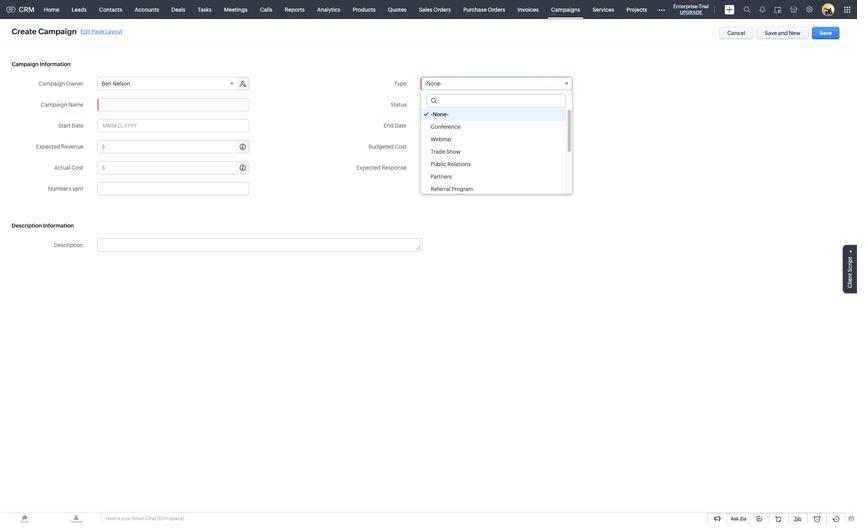 Task type: vqa. For each thing, say whether or not it's contained in the screenshot.
-None-
yes



Task type: locate. For each thing, give the bounding box(es) containing it.
1 save from the left
[[765, 30, 777, 36]]

1 vertical spatial -
[[431, 111, 433, 118]]

1 horizontal spatial cost
[[395, 144, 407, 150]]

-
[[425, 81, 427, 87], [431, 111, 433, 118]]

edit
[[81, 28, 90, 34]]

0 vertical spatial description
[[12, 223, 42, 229]]

campaign down home link
[[38, 27, 77, 36]]

home link
[[38, 0, 65, 19]]

orders right purchase
[[488, 6, 505, 13]]

-none- right type
[[425, 81, 442, 87]]

crm
[[19, 5, 34, 14]]

1 horizontal spatial orders
[[488, 6, 505, 13]]

none-
[[427, 81, 442, 87], [433, 111, 449, 118]]

0 horizontal spatial cost
[[72, 165, 83, 171]]

projects link
[[620, 0, 653, 19]]

type
[[394, 81, 407, 87]]

expected
[[36, 144, 60, 150], [356, 165, 381, 171]]

2 date from the left
[[395, 123, 407, 129]]

here
[[106, 516, 116, 522]]

0 horizontal spatial -
[[425, 81, 427, 87]]

save button
[[812, 27, 840, 39]]

your
[[121, 516, 131, 522]]

calls link
[[254, 0, 279, 19]]

1 vertical spatial $
[[102, 165, 105, 171]]

date right start
[[72, 123, 83, 129]]

1 horizontal spatial date
[[395, 123, 407, 129]]

enterprise-trial upgrade
[[673, 4, 709, 15]]

information down the 'numbers'
[[43, 223, 74, 229]]

1 horizontal spatial expected
[[356, 165, 381, 171]]

chats image
[[0, 514, 49, 525]]

expected down budgeted on the left of page
[[356, 165, 381, 171]]

contacts
[[99, 6, 122, 13]]

0 vertical spatial -
[[425, 81, 427, 87]]

create menu image
[[725, 5, 734, 14]]

1 vertical spatial cost
[[72, 165, 83, 171]]

ask
[[731, 517, 739, 522]]

None text field
[[427, 95, 566, 107], [421, 161, 572, 174], [98, 239, 422, 252], [427, 95, 566, 107], [421, 161, 572, 174], [98, 239, 422, 252]]

sent
[[72, 186, 83, 192]]

0 vertical spatial $
[[102, 144, 105, 150]]

ben nelson
[[102, 81, 130, 87]]

$ right revenue
[[102, 144, 105, 150]]

orders right sales
[[433, 6, 451, 13]]

conference option
[[421, 121, 566, 133]]

campaign owner
[[39, 81, 83, 87]]

ask zia
[[731, 517, 747, 522]]

campaign down create
[[12, 61, 39, 67]]

1 vertical spatial expected
[[356, 165, 381, 171]]

2 orders from the left
[[488, 6, 505, 13]]

response
[[382, 165, 407, 171]]

1 horizontal spatial description
[[54, 242, 83, 248]]

0 horizontal spatial save
[[765, 30, 777, 36]]

actual cost
[[54, 165, 83, 171]]

date
[[72, 123, 83, 129], [395, 123, 407, 129]]

information up campaign owner
[[40, 61, 71, 67]]

accounts
[[135, 6, 159, 13]]

tasks link
[[192, 0, 218, 19]]

orders inside 'link'
[[433, 6, 451, 13]]

list box
[[421, 108, 572, 195]]

$ right actual cost
[[102, 165, 105, 171]]

meetings
[[224, 6, 248, 13]]

-none- up conference
[[431, 111, 449, 118]]

signals element
[[755, 0, 770, 19]]

save for save and new
[[765, 30, 777, 36]]

reports link
[[279, 0, 311, 19]]

1 date from the left
[[72, 123, 83, 129]]

1 $ from the top
[[102, 144, 105, 150]]

1 vertical spatial -none-
[[431, 111, 449, 118]]

sales orders
[[419, 6, 451, 13]]

0 vertical spatial cost
[[395, 144, 407, 150]]

None text field
[[97, 98, 249, 111], [106, 141, 249, 153], [429, 141, 572, 153], [106, 162, 249, 174], [97, 182, 249, 195], [97, 98, 249, 111], [106, 141, 249, 153], [429, 141, 572, 153], [106, 162, 249, 174], [97, 182, 249, 195]]

description information
[[12, 223, 74, 229]]

chat
[[146, 516, 156, 522]]

sales
[[419, 6, 432, 13]]

campaign information
[[12, 61, 71, 67]]

0 vertical spatial information
[[40, 61, 71, 67]]

list box containing -none-
[[421, 108, 572, 195]]

1 vertical spatial none-
[[433, 111, 449, 118]]

webinar
[[431, 136, 452, 143]]

expected for expected revenue
[[36, 144, 60, 150]]

trade show
[[431, 149, 461, 155]]

save left and
[[765, 30, 777, 36]]

cost right actual
[[72, 165, 83, 171]]

purchase orders
[[463, 6, 505, 13]]

leads link
[[65, 0, 93, 19]]

0 vertical spatial -none-
[[425, 81, 442, 87]]

- inside field
[[425, 81, 427, 87]]

campaign left name
[[41, 102, 67, 108]]

new
[[789, 30, 800, 36]]

owner
[[66, 81, 83, 87]]

0 vertical spatial none-
[[427, 81, 442, 87]]

is
[[117, 516, 120, 522]]

none- right type
[[427, 81, 442, 87]]

cost right budgeted on the left of page
[[395, 144, 407, 150]]

-none-
[[425, 81, 442, 87], [431, 111, 449, 118]]

1 vertical spatial information
[[43, 223, 74, 229]]

enterprise-
[[673, 4, 699, 9]]

1 horizontal spatial save
[[820, 30, 832, 36]]

0 horizontal spatial orders
[[433, 6, 451, 13]]

here is your smart chat (ctrl+space)
[[106, 516, 184, 522]]

referral program option
[[421, 183, 566, 195]]

orders for purchase orders
[[488, 6, 505, 13]]

2 $ from the top
[[102, 165, 105, 171]]

nelson
[[113, 81, 130, 87]]

date for start date
[[72, 123, 83, 129]]

zia
[[740, 517, 747, 522]]

public relations option
[[421, 158, 566, 171]]

layout
[[105, 28, 122, 34]]

date right end
[[395, 123, 407, 129]]

save inside button
[[765, 30, 777, 36]]

- up conference
[[431, 111, 433, 118]]

quotes
[[388, 6, 407, 13]]

cost for actual cost
[[72, 165, 83, 171]]

$ for revenue
[[102, 144, 105, 150]]

expected left revenue
[[36, 144, 60, 150]]

meetings link
[[218, 0, 254, 19]]

0 vertical spatial expected
[[36, 144, 60, 150]]

campaign down campaign information
[[39, 81, 65, 87]]

1 vertical spatial description
[[54, 242, 83, 248]]

-None- field
[[421, 77, 572, 90]]

save down the profile icon
[[820, 30, 832, 36]]

1 horizontal spatial -
[[431, 111, 433, 118]]

cost for budgeted cost
[[395, 144, 407, 150]]

1 orders from the left
[[433, 6, 451, 13]]

name
[[68, 102, 83, 108]]

orders
[[433, 6, 451, 13], [488, 6, 505, 13]]

description for description information
[[12, 223, 42, 229]]

$
[[102, 144, 105, 150], [102, 165, 105, 171]]

MMM D, YYYY text field
[[421, 119, 572, 132]]

save and new button
[[757, 27, 809, 39]]

0 horizontal spatial expected
[[36, 144, 60, 150]]

none- up conference
[[433, 111, 449, 118]]

description
[[12, 223, 42, 229], [54, 242, 83, 248]]

- right type
[[425, 81, 427, 87]]

orders for sales orders
[[433, 6, 451, 13]]

referral program
[[431, 186, 473, 192]]

2 save from the left
[[820, 30, 832, 36]]

save inside button
[[820, 30, 832, 36]]

0 horizontal spatial date
[[72, 123, 83, 129]]

leads
[[72, 6, 87, 13]]

program
[[452, 186, 473, 192]]

sales orders link
[[413, 0, 457, 19]]

upgrade
[[680, 10, 702, 15]]

accounts link
[[128, 0, 165, 19]]

0 horizontal spatial description
[[12, 223, 42, 229]]

description for description
[[54, 242, 83, 248]]

products link
[[347, 0, 382, 19]]



Task type: describe. For each thing, give the bounding box(es) containing it.
create campaign edit page layout
[[12, 27, 122, 36]]

-none- inside field
[[425, 81, 442, 87]]

relations
[[447, 161, 471, 167]]

trade show option
[[421, 146, 566, 158]]

invoices
[[518, 6, 539, 13]]

client script
[[847, 257, 853, 288]]

partners
[[431, 174, 452, 180]]

calendar image
[[775, 6, 781, 13]]

quotes link
[[382, 0, 413, 19]]

tasks
[[198, 6, 212, 13]]

purchase orders link
[[457, 0, 511, 19]]

end date
[[384, 123, 407, 129]]

partners option
[[421, 171, 566, 183]]

campaigns
[[551, 6, 580, 13]]

expected for expected response
[[356, 165, 381, 171]]

campaign for campaign name
[[41, 102, 67, 108]]

purchase
[[463, 6, 487, 13]]

analytics
[[317, 6, 340, 13]]

numbers
[[48, 186, 71, 192]]

- inside option
[[431, 111, 433, 118]]

start date
[[58, 123, 83, 129]]

deals link
[[165, 0, 192, 19]]

deals
[[171, 6, 185, 13]]

end
[[384, 123, 394, 129]]

search image
[[744, 6, 750, 13]]

information for campaign information
[[40, 61, 71, 67]]

create menu element
[[720, 0, 739, 19]]

Other Modules field
[[653, 3, 670, 16]]

contacts image
[[52, 514, 101, 525]]

none- inside field
[[427, 81, 442, 87]]

script
[[847, 257, 853, 272]]

budgeted cost
[[369, 144, 407, 150]]

Ben Nelson field
[[98, 77, 237, 90]]

campaign for campaign owner
[[39, 81, 65, 87]]

webinar option
[[421, 133, 566, 146]]

services
[[593, 6, 614, 13]]

save and new
[[765, 30, 800, 36]]

MMM D, YYYY text field
[[97, 119, 249, 132]]

client
[[847, 273, 853, 288]]

analytics link
[[311, 0, 347, 19]]

information for description information
[[43, 223, 74, 229]]

services link
[[586, 0, 620, 19]]

public relations
[[431, 161, 471, 167]]

save for save
[[820, 30, 832, 36]]

page
[[91, 28, 104, 34]]

referral
[[431, 186, 450, 192]]

search element
[[739, 0, 755, 19]]

expected response
[[356, 165, 407, 171]]

campaign for campaign information
[[12, 61, 39, 67]]

public
[[431, 161, 446, 167]]

signals image
[[760, 6, 765, 13]]

cancel
[[727, 30, 745, 36]]

campaign name
[[41, 102, 83, 108]]

calls
[[260, 6, 272, 13]]

home
[[44, 6, 59, 13]]

products
[[353, 6, 376, 13]]

status
[[391, 102, 407, 108]]

reports
[[285, 6, 305, 13]]

trial
[[699, 4, 709, 9]]

projects
[[627, 6, 647, 13]]

crm link
[[6, 5, 34, 14]]

edit page layout link
[[81, 28, 122, 34]]

expected revenue
[[36, 144, 83, 150]]

profile image
[[822, 3, 835, 16]]

trade
[[431, 149, 445, 155]]

conference
[[431, 124, 461, 130]]

campaigns link
[[545, 0, 586, 19]]

ben
[[102, 81, 112, 87]]

date for end date
[[395, 123, 407, 129]]

(ctrl+space)
[[157, 516, 184, 522]]

-none- inside option
[[431, 111, 449, 118]]

actual
[[54, 165, 70, 171]]

start
[[58, 123, 70, 129]]

numbers sent
[[48, 186, 83, 192]]

-none- option
[[421, 108, 566, 121]]

smart
[[132, 516, 145, 522]]

contacts link
[[93, 0, 128, 19]]

invoices link
[[511, 0, 545, 19]]

$ for cost
[[102, 165, 105, 171]]

profile element
[[817, 0, 839, 19]]

show
[[446, 149, 461, 155]]

none- inside option
[[433, 111, 449, 118]]

and
[[778, 30, 788, 36]]

revenue
[[61, 144, 83, 150]]

budgeted
[[369, 144, 394, 150]]



